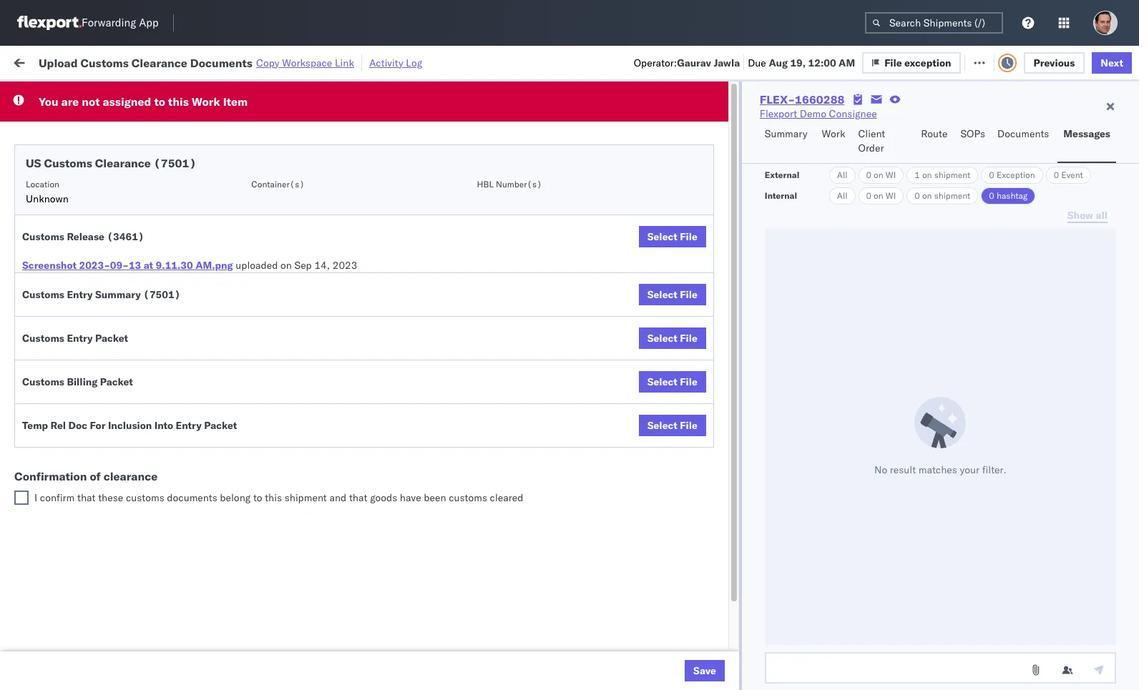 Task type: vqa. For each thing, say whether or not it's contained in the screenshot.
Confirm Pickup from Los Angeles, CA BUTTON from
yes



Task type: describe. For each thing, give the bounding box(es) containing it.
pm for fourth schedule delivery appointment link from the top of the page
[[255, 490, 270, 503]]

customs up screenshot
[[22, 231, 64, 243]]

clearance for us customs clearance (7501)
[[95, 156, 151, 170]]

confirm delivery
[[33, 426, 109, 439]]

you
[[39, 95, 58, 109]]

customs left billing
[[22, 376, 64, 389]]

select file for customs entry packet
[[648, 332, 698, 345]]

8 ocean fcl from the top
[[438, 648, 488, 661]]

2 horizontal spatial work
[[822, 127, 846, 140]]

6 ocean fcl from the top
[[438, 396, 488, 408]]

4 hlxu6269489, from the top
[[958, 238, 1032, 251]]

4 account from the top
[[698, 616, 736, 629]]

my
[[14, 52, 37, 72]]

rotterdam, for second schedule pickup from rotterdam, netherlands 'link' from the bottom
[[135, 514, 186, 527]]

test123456 for schedule delivery appointment
[[975, 238, 1036, 251]]

2 schedule pickup from los angeles, ca link from the top
[[33, 198, 203, 227]]

dec for 23,
[[297, 396, 316, 408]]

unknown
[[26, 193, 69, 205]]

all for internal
[[838, 190, 848, 201]]

3 integration test account - karl lagerfeld from the top
[[624, 585, 811, 598]]

hashtag
[[997, 190, 1028, 201]]

0 vertical spatial 2023
[[333, 259, 358, 272]]

30,
[[316, 648, 331, 661]]

consignee inside button
[[624, 117, 666, 127]]

resize handle column header for flex id
[[858, 111, 875, 691]]

4 schedule pickup from los angeles, ca button from the top
[[33, 324, 203, 354]]

5 karl from the top
[[747, 648, 765, 661]]

documents for upload customs clearance documents copy workspace link
[[190, 55, 253, 70]]

zimu3048342
[[975, 648, 1043, 661]]

4 schedule delivery appointment from the top
[[33, 489, 176, 502]]

0 vertical spatial this
[[168, 95, 189, 109]]

external
[[765, 170, 800, 180]]

4 karl from the top
[[747, 616, 765, 629]]

upload customs clearance documents button
[[33, 292, 203, 323]]

3 schedule pickup from los angeles, ca button from the top
[[33, 261, 203, 291]]

pm for fourth schedule pickup from los angeles, ca link from the bottom of the page
[[261, 207, 277, 219]]

message
[[193, 55, 233, 68]]

nov for 3rd schedule pickup from los angeles, ca link from the top of the page
[[304, 270, 323, 282]]

select file for customs entry summary (7501)
[[648, 289, 698, 301]]

1846748 for schedule delivery appointment
[[821, 238, 865, 251]]

2 fcl from the top
[[470, 175, 488, 188]]

import work button
[[116, 46, 187, 78]]

11 schedule from the top
[[33, 640, 75, 653]]

pst, for 11:00
[[279, 301, 301, 314]]

1 netherlands from the top
[[33, 528, 89, 541]]

select file button for customs entry packet
[[639, 328, 707, 349]]

release
[[67, 231, 105, 243]]

2 karl from the top
[[747, 522, 765, 535]]

11:00
[[231, 301, 259, 314]]

save button
[[685, 661, 725, 682]]

gaurav
[[677, 56, 712, 69]]

mode
[[438, 117, 460, 127]]

8:30
[[231, 490, 252, 503]]

customs inside upload customs clearance documents
[[68, 293, 108, 306]]

4 ocean fcl from the top
[[438, 270, 488, 282]]

client order button
[[853, 121, 916, 163]]

work
[[41, 52, 78, 72]]

customs entry summary (7501)
[[22, 289, 181, 301]]

5 - from the top
[[738, 648, 745, 661]]

pst, for 4:00
[[273, 396, 295, 408]]

screenshot 2023-09-13 at 9.11.30 am.png link
[[22, 258, 233, 273]]

save
[[694, 665, 717, 678]]

1 flex-1846748 from the top
[[790, 144, 865, 156]]

4 lagerfeld from the top
[[768, 616, 811, 629]]

(7501) for customs entry summary (7501)
[[143, 289, 181, 301]]

schedule pickup from los angeles, ca for 1st schedule pickup from los angeles, ca link
[[33, 167, 193, 194]]

confirmation of clearance
[[14, 470, 158, 484]]

lhuu7894563, for 6:00 am pst, dec 24, 2022
[[882, 427, 956, 440]]

operator:
[[634, 56, 677, 69]]

i confirm that these customs documents belong to this shipment and that goods have been customs cleared
[[34, 492, 524, 505]]

7 ocean fcl from the top
[[438, 490, 488, 503]]

schedule for second schedule delivery appointment link from the top
[[33, 237, 75, 250]]

2 customs from the left
[[449, 492, 488, 505]]

6:00 am pst, dec 24, 2022
[[231, 427, 362, 440]]

1 vertical spatial documents
[[998, 127, 1050, 140]]

3 resize handle column header from the left
[[414, 111, 431, 691]]

all button for external
[[830, 167, 856, 184]]

5:30
[[231, 648, 252, 661]]

4 schedule pickup from los angeles, ca link from the top
[[33, 324, 203, 353]]

3 account from the top
[[698, 585, 736, 598]]

los for 3rd schedule pickup from los angeles, ca link from the top of the page
[[135, 262, 151, 275]]

resize handle column header for deadline
[[364, 111, 381, 691]]

1 horizontal spatial to
[[253, 492, 262, 505]]

9 resize handle column header from the left
[[1103, 111, 1121, 691]]

2 vertical spatial entry
[[176, 420, 202, 432]]

filter.
[[983, 464, 1007, 477]]

blocked,
[[176, 88, 212, 99]]

status
[[78, 88, 104, 99]]

client name button
[[524, 114, 603, 128]]

2 - from the top
[[738, 522, 745, 535]]

workitem button
[[9, 114, 208, 128]]

status : ready for work, blocked, in progress
[[78, 88, 260, 99]]

4:00
[[231, 396, 252, 408]]

schedule pickup from rotterdam, netherlands for 2nd schedule pickup from rotterdam, netherlands 'link'
[[33, 640, 186, 667]]

ca for fourth schedule pickup from los angeles, ca link from the bottom of the page
[[33, 213, 47, 226]]

(3461)
[[107, 231, 144, 243]]

clearance
[[104, 470, 158, 484]]

4 - from the top
[[738, 616, 745, 629]]

1 integration from the top
[[624, 490, 674, 503]]

778 at risk
[[264, 55, 313, 68]]

2 schedule pickup from rotterdam, netherlands button from the top
[[33, 639, 203, 669]]

nov for fourth schedule pickup from los angeles, ca link from the bottom of the page
[[304, 207, 323, 219]]

2 integration test account - karl lagerfeld from the top
[[624, 522, 811, 535]]

5 schedule pickup from los angeles, ca link from the top
[[33, 450, 203, 479]]

fcl for fourth schedule pickup from los angeles, ca link from the bottom of the page
[[470, 207, 488, 219]]

schedule for fourth schedule pickup from los angeles, ca link from the bottom of the page
[[33, 199, 75, 212]]

4 schedule delivery appointment button from the top
[[33, 489, 176, 504]]

wi for 0
[[886, 190, 897, 201]]

2 vertical spatial packet
[[204, 420, 237, 432]]

from for 3rd schedule pickup from los angeles, ca button from the bottom
[[111, 262, 132, 275]]

you are not assigned to this work item
[[39, 95, 248, 109]]

angeles, for second schedule pickup from los angeles, ca link from the bottom
[[154, 325, 193, 338]]

for
[[90, 420, 106, 432]]

flex-1660288
[[760, 92, 845, 107]]

1 11:59 pm pdt, nov 4, 2022 from the top
[[231, 144, 362, 156]]

select file button for customs entry summary (7501)
[[639, 284, 707, 306]]

lhuu7894563, for 4:00 pm pst, dec 23, 2022
[[882, 395, 956, 408]]

fcl for 3rd schedule pickup from los angeles, ca link from the top of the page
[[470, 270, 488, 282]]

2 ocean fcl from the top
[[438, 175, 488, 188]]

ca for 1st schedule pickup from los angeles, ca link
[[33, 182, 47, 194]]

3 lagerfeld from the top
[[768, 585, 811, 598]]

filtered
[[14, 88, 49, 101]]

14,
[[315, 259, 330, 272]]

rotterdam, for 2nd schedule pickup from rotterdam, netherlands 'link'
[[135, 640, 186, 653]]

activity log
[[369, 56, 423, 69]]

6:00
[[231, 427, 252, 440]]

1 integration test account - karl lagerfeld from the top
[[624, 490, 811, 503]]

2 that from the left
[[349, 492, 368, 505]]

jan for 23,
[[297, 490, 313, 503]]

1 schedule pickup from rotterdam, netherlands button from the top
[[33, 513, 203, 543]]

2022 for upload customs clearance documents link
[[336, 301, 361, 314]]

:
[[104, 88, 106, 99]]

Search Shipments (/) text field
[[866, 12, 1004, 34]]

clearance for upload customs clearance documents copy workspace link
[[132, 55, 187, 70]]

fcl for fourth schedule delivery appointment link from the top of the page
[[470, 490, 488, 503]]

appointment for fourth schedule delivery appointment link from the top of the page
[[117, 489, 176, 502]]

4 ceau7522281, from the top
[[882, 238, 956, 251]]

los for second schedule pickup from los angeles, ca link from the bottom
[[135, 325, 151, 338]]

customs up location
[[44, 156, 92, 170]]

4 integration from the top
[[624, 616, 674, 629]]

los for fourth schedule pickup from los angeles, ca link from the bottom of the page
[[135, 199, 151, 212]]

message (0)
[[193, 55, 252, 68]]

fcl for upload customs clearance documents link
[[470, 301, 488, 314]]

ca for second schedule pickup from los angeles, ca link from the bottom
[[33, 339, 47, 352]]

3 integration from the top
[[624, 585, 674, 598]]

3 ceau7522281, from the top
[[882, 206, 956, 219]]

workspace
[[282, 56, 332, 69]]

pdt, for fourth schedule pickup from los angeles, ca link from the bottom of the page
[[279, 207, 302, 219]]

flex-2130384
[[790, 648, 865, 661]]

2022 for 3rd schedule pickup from los angeles, ca link from the top of the page
[[337, 270, 362, 282]]

2 netherlands from the top
[[33, 654, 89, 667]]

am.png
[[196, 259, 233, 272]]

2 pdt, from the top
[[279, 175, 302, 188]]

container numbers button
[[875, 108, 954, 134]]

5 ocean fcl from the top
[[438, 301, 488, 314]]

flex id button
[[760, 114, 861, 128]]

snooze
[[388, 117, 416, 127]]

copy
[[256, 56, 280, 69]]

2022 for 1st schedule delivery appointment link
[[337, 144, 362, 156]]

order
[[859, 142, 885, 155]]

2 vertical spatial shipment
[[285, 492, 327, 505]]

1 schedule pickup from los angeles, ca button from the top
[[33, 166, 203, 197]]

documents button
[[992, 121, 1059, 163]]

file for customs release (3461)
[[680, 231, 698, 243]]

3 ceau7522281, hlxu6269489, hlxu8034992 from the top
[[882, 206, 1104, 219]]

schedule for 3rd schedule pickup from los angeles, ca link from the top of the page
[[33, 262, 75, 275]]

screenshot 2023-09-13 at 9.11.30 am.png uploaded on sep 14, 2023
[[22, 259, 358, 272]]

dec for 24,
[[298, 427, 317, 440]]

1 lagerfeld from the top
[[768, 490, 811, 503]]

filtered by:
[[14, 88, 66, 101]]

packet for customs billing packet
[[100, 376, 133, 389]]

select for temp rel doc for inclusion into entry packet
[[648, 420, 678, 432]]

1 account from the top
[[698, 490, 736, 503]]

0 exception
[[990, 170, 1036, 180]]

1 schedule delivery appointment from the top
[[33, 143, 176, 156]]

2 11:59 pm pdt, nov 4, 2022 from the top
[[231, 175, 362, 188]]

result
[[891, 464, 917, 477]]

flex-1846748 for schedule pickup from los angeles, ca
[[790, 175, 865, 188]]

customs up :
[[81, 55, 129, 70]]

import work
[[122, 55, 182, 68]]

schedule for 2nd schedule delivery appointment link from the bottom
[[33, 363, 75, 376]]

1 ceau7522281, hlxu6269489, hlxu8034992 from the top
[[882, 143, 1104, 156]]

3 hlxu6269489, from the top
[[958, 206, 1032, 219]]

2 integration from the top
[[624, 522, 674, 535]]

3 schedule pickup from los angeles, ca link from the top
[[33, 261, 203, 290]]

10 schedule from the top
[[33, 514, 75, 527]]

documents for upload customs clearance documents
[[33, 308, 85, 320]]

fcl for confirm pickup from los angeles, ca link
[[470, 396, 488, 408]]

pst, for 6:00
[[274, 427, 296, 440]]

1 hlxu8034992 from the top
[[1034, 143, 1104, 156]]

0 horizontal spatial to
[[154, 95, 165, 109]]

i
[[34, 492, 37, 505]]

1
[[915, 170, 921, 180]]

shipment for 0 on shipment
[[935, 190, 971, 201]]

resize handle column header for mode
[[507, 111, 524, 691]]

8:30 pm pst, jan 23, 2023
[[231, 490, 359, 503]]

flex-1660288 link
[[760, 92, 845, 107]]

client order
[[859, 127, 886, 155]]

4 ceau7522281, hlxu6269489, hlxu8034992 from the top
[[882, 238, 1104, 251]]

delivery for 6:00 am pst, dec 24, 2022
[[72, 426, 109, 439]]

pst, for 8:30
[[273, 490, 295, 503]]

1 that from the left
[[77, 492, 96, 505]]

my work
[[14, 52, 78, 72]]

wi for 1
[[886, 170, 897, 180]]

(0)
[[233, 55, 252, 68]]

confirmation
[[14, 470, 87, 484]]

11:00 pm pst, nov 8, 2022
[[231, 301, 361, 314]]

not
[[82, 95, 100, 109]]

from for fifth schedule pickup from los angeles, ca button from the bottom
[[111, 167, 132, 180]]

due aug 19, 12:00 am
[[748, 56, 856, 69]]

action
[[1090, 55, 1121, 68]]

copy workspace link button
[[256, 56, 354, 69]]

uploaded
[[236, 259, 278, 272]]

2 schedule delivery appointment from the top
[[33, 237, 176, 250]]

all button for internal
[[830, 188, 856, 205]]

rel
[[51, 420, 66, 432]]

2 test123456 from the top
[[975, 207, 1036, 219]]

2 schedule pickup from los angeles, ca button from the top
[[33, 198, 203, 228]]

los for 1st schedule pickup from los angeles, ca link from the bottom
[[135, 451, 151, 464]]

3 schedule delivery appointment from the top
[[33, 363, 176, 376]]

pdt, for 1st schedule delivery appointment link
[[279, 144, 302, 156]]

1 schedule delivery appointment button from the top
[[33, 142, 176, 158]]

23, for 2022
[[319, 396, 334, 408]]

1 hlxu6269489, from the top
[[958, 143, 1032, 156]]

confirm delivery button
[[33, 426, 109, 441]]

assigned
[[103, 95, 151, 109]]

2 account from the top
[[698, 522, 736, 535]]

angeles, for 1st schedule pickup from los angeles, ca link
[[154, 167, 193, 180]]

3 ocean fcl from the top
[[438, 207, 488, 219]]

3 schedule delivery appointment button from the top
[[33, 363, 176, 378]]

batch action
[[1059, 55, 1121, 68]]

consignee for flexport demo consignee
[[830, 107, 878, 120]]

name
[[557, 117, 579, 127]]

resize handle column header for client name
[[600, 111, 617, 691]]

2 4, from the top
[[325, 175, 335, 188]]

1 ceau7522281, from the top
[[882, 143, 956, 156]]

confirm pickup from los angeles, ca link
[[33, 387, 203, 416]]

customs release (3461)
[[22, 231, 144, 243]]

4 11:59 pm pdt, nov 4, 2022 from the top
[[231, 270, 362, 282]]

container numbers
[[882, 111, 920, 133]]

1 schedule pickup from rotterdam, netherlands link from the top
[[33, 513, 203, 542]]

2 ceau7522281, from the top
[[882, 175, 956, 188]]

us
[[26, 156, 41, 170]]

2 schedule delivery appointment link from the top
[[33, 237, 176, 251]]

documents
[[167, 492, 217, 505]]

3 karl from the top
[[747, 585, 765, 598]]



Task type: locate. For each thing, give the bounding box(es) containing it.
(7501) down 9.11.30
[[143, 289, 181, 301]]

los up clearance
[[135, 451, 151, 464]]

select for customs entry packet
[[648, 332, 678, 345]]

numbers left messages
[[1027, 117, 1063, 127]]

2 all button from the top
[[830, 188, 856, 205]]

confirm
[[40, 492, 75, 505]]

0 vertical spatial schedule pickup from rotterdam, netherlands button
[[33, 513, 203, 543]]

us customs clearance (7501)
[[26, 156, 196, 170]]

0 vertical spatial uetu5238478
[[959, 395, 1028, 408]]

from for confirm pickup from los angeles, ca button
[[106, 388, 127, 401]]

confirm delivery link
[[33, 426, 109, 440]]

2 vertical spatial 2023
[[334, 648, 359, 661]]

1 vertical spatial packet
[[100, 376, 133, 389]]

0 vertical spatial netherlands
[[33, 528, 89, 541]]

2 hlxu6269489, from the top
[[958, 175, 1032, 188]]

pst, down 4:00 pm pst, dec 23, 2022
[[274, 427, 296, 440]]

1 horizontal spatial at
[[285, 55, 294, 68]]

2 11:59 from the top
[[231, 175, 259, 188]]

upload customs clearance documents copy workspace link
[[39, 55, 354, 70]]

2 1846748 from the top
[[821, 175, 865, 188]]

3 appointment from the top
[[117, 363, 176, 376]]

appointment for 2nd schedule delivery appointment link from the bottom
[[117, 363, 176, 376]]

schedule for 1st schedule pickup from los angeles, ca link from the bottom
[[33, 451, 75, 464]]

8 fcl from the top
[[470, 648, 488, 661]]

6 resize handle column header from the left
[[743, 111, 760, 691]]

1 vertical spatial shipment
[[935, 190, 971, 201]]

ca inside confirm pickup from los angeles, ca
[[33, 402, 47, 415]]

previous button
[[1024, 52, 1086, 73]]

appointment for second schedule delivery appointment link from the top
[[117, 237, 176, 250]]

1 vertical spatial summary
[[95, 289, 141, 301]]

1 all from the top
[[838, 170, 848, 180]]

to right for
[[154, 95, 165, 109]]

6 fcl from the top
[[470, 396, 488, 408]]

ca for confirm pickup from los angeles, ca link
[[33, 402, 47, 415]]

0 vertical spatial confirm
[[33, 388, 70, 401]]

schedule pickup from los angeles, ca for second schedule pickup from los angeles, ca link from the bottom
[[33, 325, 193, 352]]

all button
[[830, 167, 856, 184], [830, 188, 856, 205]]

0 vertical spatial test123456
[[975, 175, 1036, 188]]

5 lagerfeld from the top
[[768, 648, 811, 661]]

0 vertical spatial lhuu7894563,
[[882, 395, 956, 408]]

0 vertical spatial all button
[[830, 167, 856, 184]]

3 hlxu8034992 from the top
[[1034, 206, 1104, 219]]

numbers down the container
[[882, 122, 918, 133]]

2 flex-1846748 from the top
[[790, 175, 865, 188]]

client up the order
[[859, 127, 886, 140]]

select file for temp rel doc for inclusion into entry packet
[[648, 420, 698, 432]]

4,
[[325, 144, 335, 156], [325, 175, 335, 188], [325, 207, 335, 219], [325, 270, 335, 282]]

route
[[922, 127, 948, 140]]

0 vertical spatial 23,
[[319, 396, 334, 408]]

0 vertical spatial to
[[154, 95, 165, 109]]

jan left and
[[297, 490, 313, 503]]

progress
[[224, 88, 260, 99]]

pst, right 8:30
[[273, 490, 295, 503]]

2 ceau7522281, hlxu6269489, hlxu8034992 from the top
[[882, 175, 1104, 188]]

19,
[[791, 56, 806, 69]]

dec left 24,
[[298, 427, 317, 440]]

pst, up the 6:00 am pst, dec 24, 2022
[[273, 396, 295, 408]]

0 vertical spatial lhuu7894563, uetu5238478
[[882, 395, 1028, 408]]

select file button for customs release (3461)
[[639, 226, 707, 248]]

0 on wi for 0
[[867, 190, 897, 201]]

documents up exception
[[998, 127, 1050, 140]]

2023
[[333, 259, 358, 272], [334, 490, 359, 503], [334, 648, 359, 661]]

1 vertical spatial 0 on wi
[[867, 190, 897, 201]]

pst, left 8,
[[279, 301, 301, 314]]

4, right 'container(s)'
[[325, 175, 335, 188]]

1 schedule from the top
[[33, 143, 75, 156]]

summary down 09-
[[95, 289, 141, 301]]

angeles, inside confirm pickup from los angeles, ca
[[148, 388, 187, 401]]

5 account from the top
[[698, 648, 736, 661]]

consignee for bookings test consignee
[[690, 459, 739, 472]]

select for customs billing packet
[[648, 376, 678, 389]]

customs right been
[[449, 492, 488, 505]]

1 vertical spatial clearance
[[95, 156, 151, 170]]

2 vertical spatial clearance
[[111, 293, 157, 306]]

upload down screenshot
[[33, 293, 65, 306]]

appointment up confirm pickup from los angeles, ca link
[[117, 363, 176, 376]]

5 schedule from the top
[[33, 262, 75, 275]]

778
[[264, 55, 283, 68]]

1 vertical spatial lhuu7894563, uetu5238478
[[882, 427, 1028, 440]]

4, for 3rd schedule pickup from los angeles, ca link from the top of the page
[[325, 270, 335, 282]]

packet
[[95, 332, 128, 345], [100, 376, 133, 389], [204, 420, 237, 432]]

0 vertical spatial clearance
[[132, 55, 187, 70]]

belong
[[220, 492, 251, 505]]

flexport. image
[[17, 16, 82, 30]]

1 vertical spatial entry
[[67, 332, 93, 345]]

hbl number(s)
[[477, 179, 542, 190]]

los down workitem button
[[135, 167, 151, 180]]

clearance down workitem button
[[95, 156, 151, 170]]

1 horizontal spatial client
[[859, 127, 886, 140]]

integration
[[624, 490, 674, 503], [624, 522, 674, 535], [624, 585, 674, 598], [624, 616, 674, 629], [624, 648, 674, 661]]

hbl
[[477, 179, 494, 190]]

customs down clearance
[[126, 492, 164, 505]]

track
[[365, 55, 388, 68]]

pdt,
[[279, 144, 302, 156], [279, 175, 302, 188], [279, 207, 302, 219], [279, 270, 302, 282]]

4 integration test account - karl lagerfeld from the top
[[624, 616, 811, 629]]

schedule delivery appointment button up 2023-
[[33, 237, 176, 252]]

11:59 for 3rd schedule pickup from los angeles, ca link from the top of the page
[[231, 270, 259, 282]]

angeles, for confirm pickup from los angeles, ca link
[[148, 388, 187, 401]]

am right 6:00
[[255, 427, 271, 440]]

0 vertical spatial documents
[[190, 55, 253, 70]]

file for customs billing packet
[[680, 376, 698, 389]]

to right 8:30
[[253, 492, 262, 505]]

2 hlxu8034992 from the top
[[1034, 175, 1104, 188]]

2 horizontal spatial documents
[[998, 127, 1050, 140]]

1 fcl from the top
[[470, 144, 488, 156]]

summary down flexport
[[765, 127, 808, 140]]

0 horizontal spatial am
[[255, 427, 271, 440]]

2 select file from the top
[[648, 289, 698, 301]]

1 horizontal spatial summary
[[765, 127, 808, 140]]

0 vertical spatial (7501)
[[154, 156, 196, 170]]

0 vertical spatial 1846748
[[821, 144, 865, 156]]

lhuu7894563,
[[882, 395, 956, 408], [882, 427, 956, 440]]

1 select file button from the top
[[639, 226, 707, 248]]

1846748
[[821, 144, 865, 156], [821, 175, 865, 188], [821, 238, 865, 251]]

summary
[[765, 127, 808, 140], [95, 289, 141, 301]]

6 schedule from the top
[[33, 325, 75, 338]]

your
[[961, 464, 980, 477]]

2 lagerfeld from the top
[[768, 522, 811, 535]]

ceau7522281,
[[882, 143, 956, 156], [882, 175, 956, 188], [882, 206, 956, 219], [882, 238, 956, 251]]

3 - from the top
[[738, 585, 745, 598]]

ca up temp
[[33, 402, 47, 415]]

1 vertical spatial flex-1846748
[[790, 175, 865, 188]]

11:59 for 1st schedule delivery appointment link
[[231, 144, 259, 156]]

nov for 1st schedule delivery appointment link
[[304, 144, 323, 156]]

1 vertical spatial upload
[[33, 293, 65, 306]]

1 vertical spatial schedule pickup from rotterdam, netherlands link
[[33, 639, 203, 668]]

(7501) for us customs clearance (7501)
[[154, 156, 196, 170]]

upload for upload customs clearance documents copy workspace link
[[39, 55, 78, 70]]

1 select from the top
[[648, 231, 678, 243]]

packet down 4:00
[[204, 420, 237, 432]]

are
[[61, 95, 79, 109]]

appointment up us customs clearance (7501)
[[117, 143, 176, 156]]

entry down upload customs clearance documents
[[67, 332, 93, 345]]

3 11:59 pm pdt, nov 4, 2022 from the top
[[231, 207, 362, 219]]

1 pdt, from the top
[[279, 144, 302, 156]]

that
[[77, 492, 96, 505], [349, 492, 368, 505]]

schedule delivery appointment up us customs clearance (7501)
[[33, 143, 176, 156]]

jan
[[297, 490, 313, 503], [297, 648, 313, 661]]

1 vertical spatial 2023
[[334, 490, 359, 503]]

resize handle column header for consignee
[[743, 111, 760, 691]]

2 lhuu7894563, uetu5238478 from the top
[[882, 427, 1028, 440]]

clearance up work,
[[132, 55, 187, 70]]

0 horizontal spatial this
[[168, 95, 189, 109]]

2 horizontal spatial consignee
[[830, 107, 878, 120]]

schedule delivery appointment button up confirm pickup from los angeles, ca
[[33, 363, 176, 378]]

these
[[98, 492, 123, 505]]

1 vertical spatial schedule pickup from rotterdam, netherlands
[[33, 640, 186, 667]]

7 resize handle column header from the left
[[858, 111, 875, 691]]

workitem
[[16, 117, 53, 127]]

schedule delivery appointment button down workitem button
[[33, 142, 176, 158]]

mbl/mawb numbers button
[[968, 114, 1133, 128]]

1 vertical spatial all button
[[830, 188, 856, 205]]

customs up customs billing packet
[[22, 332, 64, 345]]

appointment up 13
[[117, 237, 176, 250]]

schedule for second schedule pickup from los angeles, ca link from the bottom
[[33, 325, 75, 338]]

work left item
[[192, 95, 220, 109]]

messages
[[1064, 127, 1111, 140]]

9.11.30
[[156, 259, 193, 272]]

1 vertical spatial am
[[255, 427, 271, 440]]

documents inside upload customs clearance documents
[[33, 308, 85, 320]]

4 schedule delivery appointment link from the top
[[33, 489, 176, 503]]

documents up the customs entry packet
[[33, 308, 85, 320]]

8 schedule from the top
[[33, 451, 75, 464]]

2 vertical spatial 1846748
[[821, 238, 865, 251]]

1 appointment from the top
[[117, 143, 176, 156]]

delivery inside "button"
[[72, 426, 109, 439]]

1 vertical spatial jan
[[297, 648, 313, 661]]

5 schedule pickup from los angeles, ca button from the top
[[33, 450, 203, 480]]

1 ocean fcl from the top
[[438, 144, 488, 156]]

23, up 24,
[[319, 396, 334, 408]]

0 vertical spatial all
[[838, 170, 848, 180]]

consignee
[[830, 107, 878, 120], [624, 117, 666, 127], [690, 459, 739, 472]]

los down upload customs clearance documents button
[[135, 325, 151, 338]]

shipment down 1 on shipment at the top right
[[935, 190, 971, 201]]

0 vertical spatial work
[[157, 55, 182, 68]]

appointment down clearance
[[117, 489, 176, 502]]

dec up the 6:00 am pst, dec 24, 2022
[[297, 396, 316, 408]]

1 horizontal spatial work
[[192, 95, 220, 109]]

appointment for 1st schedule delivery appointment link
[[117, 143, 176, 156]]

3 schedule from the top
[[33, 199, 75, 212]]

documents up the in
[[190, 55, 253, 70]]

0 on shipment
[[915, 190, 971, 201]]

2023 left goods
[[334, 490, 359, 503]]

0 vertical spatial summary
[[765, 127, 808, 140]]

0 horizontal spatial that
[[77, 492, 96, 505]]

select file button for temp rel doc for inclusion into entry packet
[[639, 415, 707, 437]]

1 vertical spatial at
[[144, 259, 153, 272]]

file exception
[[895, 55, 962, 68], [885, 56, 952, 69]]

2023 right the 30,
[[334, 648, 359, 661]]

3 test123456 from the top
[[975, 238, 1036, 251]]

2 0 on wi from the top
[[867, 190, 897, 201]]

schedule delivery appointment link down of
[[33, 489, 176, 503]]

confirm pickup from los angeles, ca button
[[33, 387, 203, 417]]

1 horizontal spatial documents
[[190, 55, 253, 70]]

2 schedule pickup from rotterdam, netherlands link from the top
[[33, 639, 203, 668]]

schedule for fourth schedule delivery appointment link from the top of the page
[[33, 489, 75, 502]]

0 horizontal spatial summary
[[95, 289, 141, 301]]

0 vertical spatial am
[[839, 56, 856, 69]]

1 vertical spatial rotterdam,
[[135, 640, 186, 653]]

los up inclusion
[[129, 388, 145, 401]]

ceau7522281, hlxu6269489, hlxu8034992
[[882, 143, 1104, 156], [882, 175, 1104, 188], [882, 206, 1104, 219], [882, 238, 1104, 251]]

bookings
[[624, 459, 666, 472]]

karl
[[747, 490, 765, 503], [747, 522, 765, 535], [747, 585, 765, 598], [747, 616, 765, 629], [747, 648, 765, 661]]

delivery for 8:30 pm pst, jan 23, 2023
[[78, 489, 115, 502]]

1 vertical spatial (7501)
[[143, 289, 181, 301]]

1 1846748 from the top
[[821, 144, 865, 156]]

ca down unknown
[[33, 213, 47, 226]]

pst, left the 30,
[[273, 648, 295, 661]]

2 all from the top
[[838, 190, 848, 201]]

schedule delivery appointment up confirm pickup from los angeles, ca
[[33, 363, 176, 376]]

2 vertical spatial test123456
[[975, 238, 1036, 251]]

5 fcl from the top
[[470, 301, 488, 314]]

flexport demo consignee link
[[760, 107, 878, 121]]

schedule pickup from rotterdam, netherlands for second schedule pickup from rotterdam, netherlands 'link' from the bottom
[[33, 514, 186, 541]]

hlxu6269489,
[[958, 143, 1032, 156], [958, 175, 1032, 188], [958, 206, 1032, 219], [958, 238, 1032, 251]]

numbers inside container numbers
[[882, 122, 918, 133]]

2023 right the 14,
[[333, 259, 358, 272]]

1 vertical spatial to
[[253, 492, 262, 505]]

customs
[[126, 492, 164, 505], [449, 492, 488, 505]]

1 vertical spatial netherlands
[[33, 654, 89, 667]]

flex-1846748 down work button
[[790, 175, 865, 188]]

4 fcl from the top
[[470, 270, 488, 282]]

exception
[[997, 170, 1036, 180]]

schedule for 1st schedule delivery appointment link
[[33, 143, 75, 156]]

schedule delivery appointment up 2023-
[[33, 237, 176, 250]]

1 horizontal spatial am
[[839, 56, 856, 69]]

pm for upload customs clearance documents link
[[261, 301, 277, 314]]

numbers inside mbl/mawb numbers button
[[1027, 117, 1063, 127]]

screenshot
[[22, 259, 77, 272]]

flex-1846748 down flex id 'button'
[[790, 144, 865, 156]]

1 schedule pickup from los angeles, ca from the top
[[33, 167, 193, 194]]

1 0 on wi from the top
[[867, 170, 897, 180]]

schedule delivery appointment down of
[[33, 489, 176, 502]]

upload customs clearance documents link
[[33, 292, 203, 321]]

next
[[1101, 56, 1124, 69]]

0 horizontal spatial numbers
[[882, 122, 918, 133]]

customs down 2023-
[[68, 293, 108, 306]]

consignee up client order
[[830, 107, 878, 120]]

2023 for 5:30 pm pst, jan 30, 2023
[[334, 648, 359, 661]]

4 resize handle column header from the left
[[507, 111, 524, 691]]

mbl/mawb numbers
[[975, 117, 1063, 127]]

due
[[748, 56, 767, 69]]

confirm inside "button"
[[33, 426, 70, 439]]

delivery for 11:59 pm pdt, nov 4, 2022
[[78, 143, 115, 156]]

upload
[[39, 55, 78, 70], [33, 293, 65, 306]]

1 vertical spatial lhuu7894563,
[[882, 427, 956, 440]]

entry for packet
[[67, 332, 93, 345]]

schedule delivery appointment button down of
[[33, 489, 176, 504]]

packet right billing
[[100, 376, 133, 389]]

1 vertical spatial wi
[[886, 190, 897, 201]]

lhuu7894563, uetu5238478 for 6:00 am pst, dec 24, 2022
[[882, 427, 1028, 440]]

at right 13
[[144, 259, 153, 272]]

been
[[424, 492, 446, 505]]

0 horizontal spatial documents
[[33, 308, 85, 320]]

-
[[738, 490, 745, 503], [738, 522, 745, 535], [738, 585, 745, 598], [738, 616, 745, 629], [738, 648, 745, 661]]

shipment up 0 on shipment
[[935, 170, 971, 180]]

that down confirmation of clearance
[[77, 492, 96, 505]]

1 4, from the top
[[325, 144, 335, 156]]

2 schedule pickup from los angeles, ca from the top
[[33, 199, 193, 226]]

1 schedule delivery appointment link from the top
[[33, 142, 176, 156]]

flexport demo consignee
[[760, 107, 878, 120]]

container(s)
[[252, 179, 305, 190]]

0 vertical spatial jan
[[297, 490, 313, 503]]

0 vertical spatial schedule pickup from rotterdam, netherlands
[[33, 514, 186, 541]]

1 horizontal spatial customs
[[449, 492, 488, 505]]

1 vertical spatial 23,
[[316, 490, 331, 503]]

ca up the i
[[33, 465, 47, 478]]

5 select file button from the top
[[639, 415, 707, 437]]

client for client name
[[531, 117, 554, 127]]

test
[[594, 144, 613, 156], [687, 144, 706, 156], [594, 175, 613, 188], [594, 207, 613, 219], [687, 207, 706, 219], [687, 238, 706, 251], [594, 270, 613, 282], [687, 270, 706, 282], [594, 301, 613, 314], [687, 301, 706, 314], [687, 333, 706, 345], [687, 364, 706, 377], [594, 396, 613, 408], [687, 396, 706, 408], [687, 427, 706, 440], [669, 459, 688, 472], [676, 490, 695, 503], [676, 522, 695, 535], [676, 585, 695, 598], [676, 616, 695, 629], [676, 648, 695, 661]]

billing
[[67, 376, 98, 389]]

3 ca from the top
[[33, 276, 47, 289]]

187
[[330, 55, 349, 68]]

work down flexport demo consignee link on the top right
[[822, 127, 846, 140]]

resize handle column header
[[205, 111, 222, 691], [364, 111, 381, 691], [414, 111, 431, 691], [507, 111, 524, 691], [600, 111, 617, 691], [743, 111, 760, 691], [858, 111, 875, 691], [951, 111, 968, 691], [1103, 111, 1121, 691]]

appointment
[[117, 143, 176, 156], [117, 237, 176, 250], [117, 363, 176, 376], [117, 489, 176, 502]]

0 vertical spatial dec
[[297, 396, 316, 408]]

client left name
[[531, 117, 554, 127]]

jan for 30,
[[297, 648, 313, 661]]

from for 5th schedule pickup from los angeles, ca button from the top of the page
[[111, 451, 132, 464]]

2 schedule delivery appointment button from the top
[[33, 237, 176, 252]]

1 vertical spatial work
[[192, 95, 220, 109]]

24,
[[319, 427, 335, 440]]

2022 for fourth schedule pickup from los angeles, ca link from the bottom of the page
[[337, 207, 362, 219]]

1 - from the top
[[738, 490, 745, 503]]

flex id
[[768, 117, 795, 127]]

1 horizontal spatial numbers
[[1027, 117, 1063, 127]]

from for 2nd schedule pickup from los angeles, ca button from the top of the page
[[111, 199, 132, 212]]

that right and
[[349, 492, 368, 505]]

1 vertical spatial uetu5238478
[[959, 427, 1028, 440]]

jan left the 30,
[[297, 648, 313, 661]]

entry down 2023-
[[67, 289, 93, 301]]

select file for customs billing packet
[[648, 376, 698, 389]]

0 event
[[1055, 170, 1084, 180]]

entry for summary
[[67, 289, 93, 301]]

1 vertical spatial all
[[838, 190, 848, 201]]

client for client order
[[859, 127, 886, 140]]

4 pdt, from the top
[[279, 270, 302, 282]]

packet for customs entry packet
[[95, 332, 128, 345]]

consignee down operator:
[[624, 117, 666, 127]]

1 karl from the top
[[747, 490, 765, 503]]

summary inside button
[[765, 127, 808, 140]]

file exception button
[[873, 51, 971, 73], [873, 51, 971, 73], [863, 52, 961, 73], [863, 52, 961, 73]]

0
[[867, 170, 872, 180], [990, 170, 995, 180], [1055, 170, 1060, 180], [867, 190, 872, 201], [915, 190, 921, 201], [990, 190, 995, 201]]

0 horizontal spatial customs
[[126, 492, 164, 505]]

inclusion
[[108, 420, 152, 432]]

numbers for mbl/mawb numbers
[[1027, 117, 1063, 127]]

0 vertical spatial rotterdam,
[[135, 514, 186, 527]]

0 on wi for 1
[[867, 170, 897, 180]]

file
[[895, 55, 912, 68], [885, 56, 903, 69], [680, 231, 698, 243], [680, 289, 698, 301], [680, 332, 698, 345], [680, 376, 698, 389], [680, 420, 698, 432]]

5 select file from the top
[[648, 420, 698, 432]]

fcl for 2nd schedule pickup from rotterdam, netherlands 'link'
[[470, 648, 488, 661]]

2023 for 8:30 pm pst, jan 23, 2023
[[334, 490, 359, 503]]

4 select file from the top
[[648, 376, 698, 389]]

los up (3461)
[[135, 199, 151, 212]]

0 horizontal spatial consignee
[[624, 117, 666, 127]]

0 vertical spatial shipment
[[935, 170, 971, 180]]

angeles, for 3rd schedule pickup from los angeles, ca link from the top of the page
[[154, 262, 193, 275]]

schedule pickup from los angeles, ca button
[[33, 166, 203, 197], [33, 198, 203, 228], [33, 261, 203, 291], [33, 324, 203, 354], [33, 450, 203, 480]]

2 lhuu7894563, from the top
[[882, 427, 956, 440]]

1 vertical spatial 1846748
[[821, 175, 865, 188]]

1 on shipment
[[915, 170, 971, 180]]

select file for customs release (3461)
[[648, 231, 698, 243]]

None text field
[[765, 653, 1117, 685]]

clearance inside upload customs clearance documents
[[111, 293, 157, 306]]

work right the import
[[157, 55, 182, 68]]

ca for 1st schedule pickup from los angeles, ca link from the bottom
[[33, 465, 47, 478]]

1 vertical spatial dec
[[298, 427, 317, 440]]

1 all button from the top
[[830, 167, 856, 184]]

1660288
[[796, 92, 845, 107]]

1 test123456 from the top
[[975, 175, 1036, 188]]

no result matches your filter.
[[875, 464, 1007, 477]]

test123456 for schedule pickup from los angeles, ca
[[975, 175, 1036, 188]]

schedule delivery appointment link down workitem button
[[33, 142, 176, 156]]

5 integration test account - karl lagerfeld from the top
[[624, 648, 811, 661]]

shipment left and
[[285, 492, 327, 505]]

upload inside upload customs clearance documents
[[33, 293, 65, 306]]

pm for 3rd schedule pickup from los angeles, ca link from the top of the page
[[261, 270, 277, 282]]

0 vertical spatial schedule pickup from rotterdam, netherlands link
[[33, 513, 203, 542]]

4 hlxu8034992 from the top
[[1034, 238, 1104, 251]]

number(s)
[[496, 179, 542, 190]]

4 schedule pickup from los angeles, ca from the top
[[33, 325, 193, 352]]

packet down upload customs clearance documents button
[[95, 332, 128, 345]]

from inside confirm pickup from los angeles, ca
[[106, 388, 127, 401]]

and
[[330, 492, 347, 505]]

netherlands
[[33, 528, 89, 541], [33, 654, 89, 667]]

None checkbox
[[14, 491, 29, 506]]

entry right into
[[176, 420, 202, 432]]

ca up customs billing packet
[[33, 339, 47, 352]]

(7501) down you are not assigned to this work item
[[154, 156, 196, 170]]

los right 09-
[[135, 262, 151, 275]]

angeles, for 1st schedule pickup from los angeles, ca link from the bottom
[[154, 451, 193, 464]]

ca down us
[[33, 182, 47, 194]]

0 vertical spatial wi
[[886, 170, 897, 180]]

0 vertical spatial 0 on wi
[[867, 170, 897, 180]]

5 select from the top
[[648, 420, 678, 432]]

1 vertical spatial this
[[265, 492, 282, 505]]

clearance down 13
[[111, 293, 157, 306]]

wi left '1' in the right of the page
[[886, 170, 897, 180]]

11:59
[[231, 144, 259, 156], [231, 175, 259, 188], [231, 207, 259, 219], [231, 270, 259, 282]]

5 integration from the top
[[624, 648, 674, 661]]

4, for 1st schedule delivery appointment link
[[325, 144, 335, 156]]

0 vertical spatial entry
[[67, 289, 93, 301]]

2 vertical spatial work
[[822, 127, 846, 140]]

select file
[[648, 231, 698, 243], [648, 289, 698, 301], [648, 332, 698, 345], [648, 376, 698, 389], [648, 420, 698, 432]]

consignee right bookings
[[690, 459, 739, 472]]

upload up by:
[[39, 55, 78, 70]]

pickup inside confirm pickup from los angeles, ca
[[72, 388, 103, 401]]

0 horizontal spatial work
[[157, 55, 182, 68]]

1 horizontal spatial this
[[265, 492, 282, 505]]

no
[[875, 464, 888, 477]]

0 vertical spatial packet
[[95, 332, 128, 345]]

sep
[[295, 259, 312, 272]]

1 vertical spatial test123456
[[975, 207, 1036, 219]]

nov for upload customs clearance documents link
[[303, 301, 322, 314]]

uetu5238478 for 6:00 am pst, dec 24, 2022
[[959, 427, 1028, 440]]

1 horizontal spatial consignee
[[690, 459, 739, 472]]

3 select file from the top
[[648, 332, 698, 345]]

resize handle column header for workitem
[[205, 111, 222, 691]]

6 ca from the top
[[33, 465, 47, 478]]

from for 2nd schedule pickup from los angeles, ca button from the bottom of the page
[[111, 325, 132, 338]]

4, right "sep" at left top
[[325, 270, 335, 282]]

11:59 for fourth schedule pickup from los angeles, ca link from the bottom of the page
[[231, 207, 259, 219]]

next button
[[1093, 52, 1133, 73]]

2 vertical spatial documents
[[33, 308, 85, 320]]

2130384
[[821, 648, 865, 661]]

4, up the 14,
[[325, 207, 335, 219]]

1 schedule pickup from los angeles, ca link from the top
[[33, 166, 203, 195]]

23, left goods
[[316, 490, 331, 503]]

client
[[531, 117, 554, 127], [859, 127, 886, 140]]

los for 1st schedule pickup from los angeles, ca link
[[135, 167, 151, 180]]

all for external
[[838, 170, 848, 180]]

this right 8:30
[[265, 492, 282, 505]]

1 lhuu7894563, uetu5238478 from the top
[[882, 395, 1028, 408]]

customs down screenshot
[[22, 289, 64, 301]]

4, down deadline button
[[325, 144, 335, 156]]

4 select from the top
[[648, 376, 678, 389]]

am right "12:00"
[[839, 56, 856, 69]]

client inside client order button
[[859, 127, 886, 140]]

1 jan from the top
[[297, 490, 313, 503]]

client inside client name button
[[531, 117, 554, 127]]

this right for
[[168, 95, 189, 109]]

Search Work text field
[[658, 51, 814, 73]]

1 vertical spatial confirm
[[33, 426, 70, 439]]

ca down screenshot
[[33, 276, 47, 289]]

resize handle column header for container numbers
[[951, 111, 968, 691]]

2 vertical spatial flex-1846748
[[790, 238, 865, 251]]

1 lhuu7894563, from the top
[[882, 395, 956, 408]]

pickup
[[78, 167, 109, 180], [78, 199, 109, 212], [78, 262, 109, 275], [78, 325, 109, 338], [72, 388, 103, 401], [78, 451, 109, 464], [78, 514, 109, 527], [78, 640, 109, 653]]

confirm inside confirm pickup from los angeles, ca
[[33, 388, 70, 401]]

shipment for 1 on shipment
[[935, 170, 971, 180]]

fcl for 1st schedule delivery appointment link
[[470, 144, 488, 156]]

1 horizontal spatial that
[[349, 492, 368, 505]]

0 horizontal spatial client
[[531, 117, 554, 127]]

5 schedule pickup from los angeles, ca from the top
[[33, 451, 193, 478]]

los inside confirm pickup from los angeles, ca
[[129, 388, 145, 401]]

select for customs entry summary (7501)
[[648, 289, 678, 301]]

3 fcl from the top
[[470, 207, 488, 219]]

container
[[882, 111, 920, 122]]

file for customs entry summary (7501)
[[680, 289, 698, 301]]

schedule delivery appointment link up confirm pickup from los angeles, ca
[[33, 363, 176, 377]]

schedule delivery appointment link up 2023-
[[33, 237, 176, 251]]

1 customs from the left
[[126, 492, 164, 505]]

1 vertical spatial schedule pickup from rotterdam, netherlands button
[[33, 639, 203, 669]]

batch
[[1059, 55, 1087, 68]]

pm for confirm pickup from los angeles, ca link
[[255, 396, 270, 408]]

at left risk
[[285, 55, 294, 68]]

wi left 0 on shipment
[[886, 190, 897, 201]]

0 horizontal spatial at
[[144, 259, 153, 272]]



